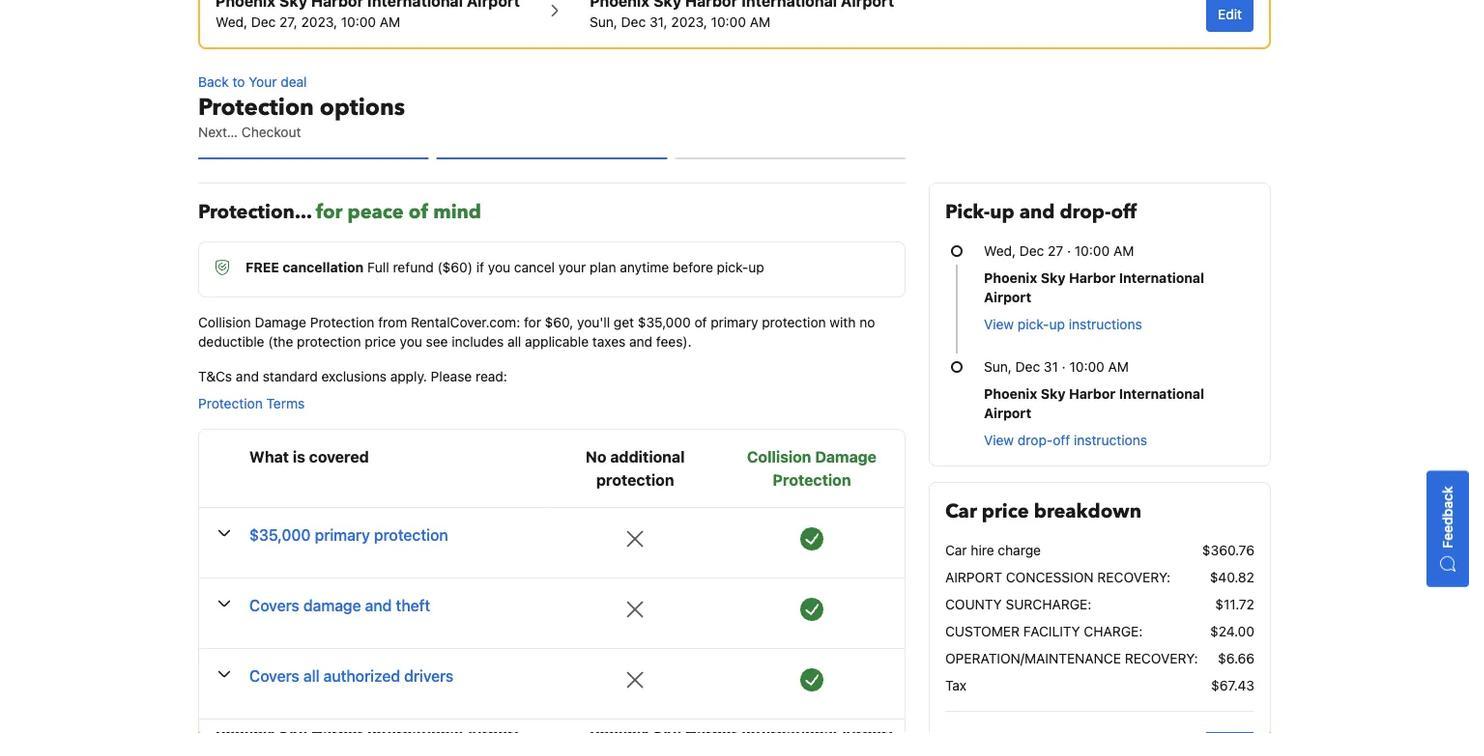 Task type: describe. For each thing, give the bounding box(es) containing it.
$11.72
[[1216, 597, 1255, 613]]

damage and theft are not covered if you continue without additional protection image
[[624, 598, 647, 622]]

anytime
[[620, 260, 669, 276]]

free
[[246, 260, 279, 276]]

free cancellation full refund ($60) if you cancel your plan anytime before pick-up
[[246, 260, 765, 276]]

and up 27
[[1020, 199, 1055, 226]]

0 horizontal spatial of
[[409, 199, 428, 226]]

tax
[[946, 678, 967, 694]]

all inside covers all authorized drivers button
[[303, 668, 320, 686]]

10:00 for wed, dec 27 · 10:00 am
[[1075, 243, 1110, 259]]

from
[[378, 315, 407, 331]]

peace
[[348, 199, 404, 226]]

options
[[320, 91, 405, 123]]

next…
[[198, 124, 238, 140]]

sun, dec 31 · 10:00 am
[[984, 359, 1129, 375]]

edit
[[1218, 6, 1242, 22]]

your
[[559, 260, 586, 276]]

1 vertical spatial recovery:
[[1125, 651, 1198, 667]]

0 vertical spatial drop-
[[1060, 199, 1111, 226]]

view drop-off instructions button
[[984, 431, 1148, 451]]

10:00 for wed, dec 27, 2023, 10:00 am
[[341, 14, 376, 30]]

$67.43
[[1212, 678, 1255, 694]]

pick-
[[946, 199, 990, 226]]

operation/maintenance
[[946, 651, 1122, 667]]

sun, for sun, dec 31, 2023, 10:00 am
[[590, 14, 618, 30]]

27
[[1048, 243, 1064, 259]]

dec for 27
[[1020, 243, 1045, 259]]

covered
[[309, 448, 369, 467]]

2023, for 27,
[[301, 14, 337, 30]]

mind
[[433, 199, 482, 226]]

· for 27
[[1067, 243, 1071, 259]]

apply.
[[390, 369, 427, 385]]

· for 31
[[1062, 359, 1066, 375]]

of inside collision damage protection from rentalcover.com: for $60, you'll get $35,000 of primary protection with no deductible (the protection price you see includes all applicable taxes and fees).
[[695, 315, 707, 331]]

view drop-off instructions
[[984, 433, 1148, 449]]

pick-up date element
[[216, 13, 520, 32]]

collision for collision damage protection
[[747, 448, 812, 467]]

damage for collision damage protection from rentalcover.com: for $60, you'll get $35,000 of primary protection with no deductible (the protection price you see includes all applicable taxes and fees).
[[255, 315, 306, 331]]

back to your deal protection options next… checkout
[[198, 74, 405, 140]]

covers all authorized drivers button
[[249, 665, 454, 704]]

rentalcover.com:
[[411, 315, 520, 331]]

off inside button
[[1053, 433, 1071, 449]]

applicable
[[525, 334, 589, 350]]

airport
[[946, 570, 1003, 586]]

protection inside collision damage protection from rentalcover.com: for $60, you'll get $35,000 of primary protection with no deductible (the protection price you see includes all applicable taxes and fees).
[[310, 315, 375, 331]]

with
[[830, 315, 856, 331]]

deal
[[281, 74, 307, 90]]

protection inside the back to your deal protection options next… checkout
[[198, 91, 314, 123]]

pick-up location element
[[216, 0, 520, 13]]

1 horizontal spatial up
[[990, 199, 1015, 226]]

see
[[426, 334, 448, 350]]

feedback button
[[1427, 471, 1470, 587]]

t&cs
[[198, 369, 232, 385]]

0 vertical spatial for
[[316, 199, 343, 226]]

0 vertical spatial off
[[1111, 199, 1137, 226]]

27,
[[280, 14, 298, 30]]

international for wed, dec 27 · 10:00 am
[[1119, 270, 1205, 286]]

read:
[[476, 369, 508, 385]]

authorized
[[323, 668, 400, 686]]

damage
[[303, 597, 361, 615]]

your
[[249, 74, 277, 90]]

am for wed, dec 27 · 10:00 am
[[1114, 243, 1134, 259]]

collision damage protection from rentalcover.com: for $60, you'll get $35,000 of primary protection with no deductible (the protection price you see includes all applicable taxes and fees).
[[198, 315, 875, 350]]

no additional protection
[[586, 448, 685, 490]]

wed, dec 27 · 10:00 am
[[984, 243, 1134, 259]]

covers damage and theft
[[249, 597, 430, 615]]

you'll
[[577, 315, 610, 331]]

next page is checkout note
[[198, 123, 906, 142]]

view pick-up instructions
[[984, 317, 1143, 333]]

and inside 'button'
[[365, 597, 392, 615]]

$24.00
[[1211, 624, 1255, 640]]

1 vertical spatial up
[[749, 260, 765, 276]]

county
[[946, 597, 1002, 613]]

pick- inside view pick-up instructions button
[[1018, 317, 1050, 333]]

before
[[673, 260, 713, 276]]

t&cs and standard exclusions apply. please read:
[[198, 369, 508, 385]]

($60)
[[437, 260, 473, 276]]

collision damage protection
[[747, 448, 877, 490]]

back
[[198, 74, 229, 90]]

theft
[[396, 597, 430, 615]]

county surcharge:
[[946, 597, 1092, 613]]

sun, dec 31, 2023, 10:00 am group
[[590, 0, 894, 32]]

charge
[[998, 543, 1041, 559]]

am for sun, dec 31, 2023, 10:00 am
[[750, 14, 771, 30]]

0 vertical spatial recovery:
[[1098, 570, 1171, 586]]

fees).
[[656, 334, 692, 350]]

customer facility charge:
[[946, 624, 1143, 640]]

protection terms
[[198, 396, 305, 412]]

wed, dec 27, 2023, 10:00 am group
[[216, 0, 520, 32]]

taxes
[[593, 334, 626, 350]]

harbor for 31
[[1069, 386, 1116, 402]]

operation/maintenance recovery:
[[946, 651, 1198, 667]]

to
[[233, 74, 245, 90]]

international for sun, dec 31 · 10:00 am
[[1119, 386, 1205, 402]]

surcharge:
[[1006, 597, 1092, 613]]

$35,000 primary protection
[[249, 526, 448, 545]]

no
[[860, 315, 875, 331]]

10:00 for sun, dec 31 · 10:00 am
[[1070, 359, 1105, 375]]

deductible
[[198, 334, 264, 350]]

(the
[[268, 334, 293, 350]]

harbor for 27
[[1069, 270, 1116, 286]]

protection inside no additional protection
[[596, 471, 674, 490]]

car price breakdown
[[946, 499, 1142, 525]]



Task type: vqa. For each thing, say whether or not it's contained in the screenshot.


Task type: locate. For each thing, give the bounding box(es) containing it.
what is covered
[[249, 448, 369, 467]]

0 vertical spatial car
[[946, 499, 977, 525]]

pick- right before
[[717, 260, 749, 276]]

phoenix for wed,
[[984, 270, 1038, 286]]

0 vertical spatial sky
[[1041, 270, 1066, 286]]

covers
[[249, 597, 300, 615], [249, 668, 300, 686]]

breakdown
[[1034, 499, 1142, 525]]

up right before
[[749, 260, 765, 276]]

concession
[[1006, 570, 1094, 586]]

0 vertical spatial airport
[[984, 290, 1032, 306]]

0 horizontal spatial you
[[400, 334, 422, 350]]

2023, inside drop-off date element
[[671, 14, 708, 30]]

sky
[[1041, 270, 1066, 286], [1041, 386, 1066, 402]]

facility
[[1024, 624, 1081, 640]]

dec left the 31
[[1016, 359, 1040, 375]]

1 vertical spatial collision
[[747, 448, 812, 467]]

$40.82
[[1210, 570, 1255, 586]]

2 phoenix sky harbor international airport from the top
[[984, 386, 1205, 422]]

up
[[990, 199, 1015, 226], [749, 260, 765, 276], [1050, 317, 1065, 333]]

0 horizontal spatial up
[[749, 260, 765, 276]]

get
[[614, 315, 634, 331]]

0 horizontal spatial price
[[365, 334, 396, 350]]

2 vertical spatial up
[[1050, 317, 1065, 333]]

2 phoenix from the top
[[984, 386, 1038, 402]]

sun, dec 31, 2023, 10:00 am
[[590, 14, 771, 30]]

am right 27
[[1114, 243, 1134, 259]]

1 view from the top
[[984, 317, 1014, 333]]

1 vertical spatial airport
[[984, 406, 1032, 422]]

1 vertical spatial drop-
[[1018, 433, 1053, 449]]

phoenix
[[984, 270, 1038, 286], [984, 386, 1038, 402]]

1 vertical spatial $35,000
[[249, 526, 311, 545]]

2 international from the top
[[1119, 386, 1205, 402]]

airport for pick-
[[984, 290, 1032, 306]]

am inside drop-off date element
[[750, 14, 771, 30]]

protection left the 'with'
[[762, 315, 826, 331]]

protection inside button
[[374, 526, 448, 545]]

1 vertical spatial for
[[524, 315, 541, 331]]

1 vertical spatial harbor
[[1069, 386, 1116, 402]]

instructions for view pick-up instructions
[[1069, 317, 1143, 333]]

if
[[476, 260, 484, 276]]

refund
[[393, 260, 434, 276]]

1 horizontal spatial wed,
[[984, 243, 1016, 259]]

you right if
[[488, 260, 511, 276]]

0 vertical spatial damage
[[255, 315, 306, 331]]

car for car price breakdown
[[946, 499, 977, 525]]

protection terms link
[[198, 394, 305, 414]]

phoenix for sun,
[[984, 386, 1038, 402]]

off
[[1111, 199, 1137, 226], [1053, 433, 1071, 449]]

instructions
[[1069, 317, 1143, 333], [1074, 433, 1148, 449]]

am for wed, dec 27, 2023, 10:00 am
[[380, 14, 401, 30]]

all authorized drivers are not covered by this protection if you continue without it image
[[624, 669, 647, 692], [624, 669, 647, 692]]

covers inside 'button'
[[249, 597, 300, 615]]

dec left 27
[[1020, 243, 1045, 259]]

10:00 right 27
[[1075, 243, 1110, 259]]

additional
[[610, 448, 685, 467]]

31
[[1044, 359, 1059, 375]]

1 international from the top
[[1119, 270, 1205, 286]]

recovery: up charge: at the bottom right of page
[[1098, 570, 1171, 586]]

sun, for sun, dec 31 · 10:00 am
[[984, 359, 1012, 375]]

wed, inside pick-up date element
[[216, 14, 248, 30]]

1 harbor from the top
[[1069, 270, 1116, 286]]

up inside view pick-up instructions button
[[1050, 317, 1065, 333]]

standard
[[263, 369, 318, 385]]

1 vertical spatial sun,
[[984, 359, 1012, 375]]

harbor down wed, dec 27 · 10:00 am
[[1069, 270, 1116, 286]]

2 harbor from the top
[[1069, 386, 1116, 402]]

covers left authorized
[[249, 668, 300, 686]]

2023, inside pick-up date element
[[301, 14, 337, 30]]

0 vertical spatial up
[[990, 199, 1015, 226]]

am for sun, dec 31 · 10:00 am
[[1109, 359, 1129, 375]]

$6.66
[[1218, 651, 1255, 667]]

drop- up car price breakdown
[[1018, 433, 1053, 449]]

primary inside the $35,000 primary protection button
[[315, 526, 370, 545]]

1 vertical spatial sky
[[1041, 386, 1066, 402]]

for left peace at left
[[316, 199, 343, 226]]

covers inside button
[[249, 668, 300, 686]]

am inside pick-up date element
[[380, 14, 401, 30]]

0 vertical spatial wed,
[[216, 14, 248, 30]]

phoenix down sun, dec 31 · 10:00 am
[[984, 386, 1038, 402]]

wed, for wed, dec 27 · 10:00 am
[[984, 243, 1016, 259]]

1 horizontal spatial off
[[1111, 199, 1137, 226]]

protection inside protection terms 'link'
[[198, 396, 263, 412]]

protection up theft
[[374, 526, 448, 545]]

1 vertical spatial international
[[1119, 386, 1205, 402]]

1 vertical spatial pick-
[[1018, 317, 1050, 333]]

view for view pick-up instructions
[[984, 317, 1014, 333]]

damage inside 'collision damage protection'
[[815, 448, 877, 467]]

0 vertical spatial ·
[[1067, 243, 1071, 259]]

view up sun, dec 31 · 10:00 am
[[984, 317, 1014, 333]]

airport
[[984, 290, 1032, 306], [984, 406, 1032, 422]]

1 vertical spatial car
[[946, 543, 967, 559]]

phoenix sky harbor international airport
[[984, 270, 1205, 306], [984, 386, 1205, 422]]

2 horizontal spatial up
[[1050, 317, 1065, 333]]

wed, left 27,
[[216, 14, 248, 30]]

2 sky from the top
[[1041, 386, 1066, 402]]

1 vertical spatial all
[[303, 668, 320, 686]]

$35,000 down what
[[249, 526, 311, 545]]

1 covers from the top
[[249, 597, 300, 615]]

no
[[586, 448, 607, 467]]

0 vertical spatial phoenix
[[984, 270, 1038, 286]]

am down the "drop-off location" element
[[750, 14, 771, 30]]

price up car hire charge
[[982, 499, 1029, 525]]

1 sky from the top
[[1041, 270, 1066, 286]]

0 vertical spatial you
[[488, 260, 511, 276]]

and down get at left top
[[630, 334, 653, 350]]

terms
[[266, 396, 305, 412]]

instructions for view drop-off instructions
[[1074, 433, 1148, 449]]

primary up covers damage and theft
[[315, 526, 370, 545]]

1 vertical spatial view
[[984, 433, 1014, 449]]

primary down before
[[711, 315, 758, 331]]

you
[[488, 260, 511, 276], [400, 334, 422, 350]]

wed, dec 27, 2023, 10:00 am
[[216, 14, 401, 30]]

am right the 31
[[1109, 359, 1129, 375]]

what
[[249, 448, 289, 467]]

cancel
[[514, 260, 555, 276]]

0 vertical spatial primary
[[711, 315, 758, 331]]

damage and theft are not covered if you continue without additional protection image
[[624, 598, 647, 622]]

instructions up breakdown
[[1074, 433, 1148, 449]]

1 vertical spatial instructions
[[1074, 433, 1148, 449]]

1 horizontal spatial all
[[508, 334, 521, 350]]

sun, left 31,
[[590, 14, 618, 30]]

0 horizontal spatial for
[[316, 199, 343, 226]]

primary
[[711, 315, 758, 331], [315, 526, 370, 545]]

1 horizontal spatial damage
[[815, 448, 877, 467]]

10:00 for sun, dec 31, 2023, 10:00 am
[[711, 14, 746, 30]]

full
[[367, 260, 389, 276]]

1 horizontal spatial of
[[695, 315, 707, 331]]

0 vertical spatial phoenix sky harbor international airport
[[984, 270, 1205, 306]]

10:00 inside drop-off date element
[[711, 14, 746, 30]]

2 2023, from the left
[[671, 14, 708, 30]]

1 horizontal spatial primary
[[711, 315, 758, 331]]

1 vertical spatial ·
[[1062, 359, 1066, 375]]

covers for covers damage and theft
[[249, 597, 300, 615]]

1 phoenix from the top
[[984, 270, 1038, 286]]

dec for 31
[[1016, 359, 1040, 375]]

all
[[508, 334, 521, 350], [303, 668, 320, 686]]

1 vertical spatial covers
[[249, 668, 300, 686]]

10:00 right the 31
[[1070, 359, 1105, 375]]

$35,000
[[638, 315, 691, 331], [249, 526, 311, 545]]

1 horizontal spatial for
[[524, 315, 541, 331]]

feedback
[[1440, 486, 1456, 549]]

harbor
[[1069, 270, 1116, 286], [1069, 386, 1116, 402]]

hire
[[971, 543, 995, 559]]

1 horizontal spatial you
[[488, 260, 511, 276]]

1 horizontal spatial pick-
[[1018, 317, 1050, 333]]

edit button
[[1207, 0, 1254, 32]]

damage inside collision damage protection from rentalcover.com: for $60, you'll get $35,000 of primary protection with no deductible (the protection price you see includes all applicable taxes and fees).
[[255, 315, 306, 331]]

0 vertical spatial pick-
[[717, 260, 749, 276]]

1 vertical spatial off
[[1053, 433, 1071, 449]]

is
[[293, 448, 305, 467]]

charge:
[[1084, 624, 1143, 640]]

collision for collision damage protection from rentalcover.com: for $60, you'll get $35,000 of primary protection with no deductible (the protection price you see includes all applicable taxes and fees).
[[198, 315, 251, 331]]

2023, right 31,
[[671, 14, 708, 30]]

drop- inside button
[[1018, 433, 1053, 449]]

2 covers from the top
[[249, 668, 300, 686]]

1 airport from the top
[[984, 290, 1032, 306]]

0 horizontal spatial pick-
[[717, 260, 749, 276]]

collision inside collision damage protection from rentalcover.com: for $60, you'll get $35,000 of primary protection with no deductible (the protection price you see includes all applicable taxes and fees).
[[198, 315, 251, 331]]

dec
[[251, 14, 276, 30], [621, 14, 646, 30], [1020, 243, 1045, 259], [1016, 359, 1040, 375]]

covers all authorized drivers
[[249, 668, 454, 686]]

price
[[365, 334, 396, 350], [982, 499, 1029, 525]]

sun,
[[590, 14, 618, 30], [984, 359, 1012, 375]]

0 vertical spatial price
[[365, 334, 396, 350]]

protection...
[[198, 199, 312, 226]]

0 horizontal spatial off
[[1053, 433, 1071, 449]]

customer
[[946, 624, 1020, 640]]

2 car from the top
[[946, 543, 967, 559]]

harbor down sun, dec 31 · 10:00 am
[[1069, 386, 1116, 402]]

collision inside 'collision damage protection'
[[747, 448, 812, 467]]

collision
[[198, 315, 251, 331], [747, 448, 812, 467]]

up up sun, dec 31 · 10:00 am
[[1050, 317, 1065, 333]]

of
[[409, 199, 428, 226], [695, 315, 707, 331]]

for inside collision damage protection from rentalcover.com: for $60, you'll get $35,000 of primary protection with no deductible (the protection price you see includes all applicable taxes and fees).
[[524, 315, 541, 331]]

drivers
[[404, 668, 454, 686]]

plan
[[590, 260, 616, 276]]

covers damage and theft button
[[249, 595, 430, 633]]

dec left 31,
[[621, 14, 646, 30]]

checkout
[[242, 124, 301, 140]]

10:00 inside pick-up date element
[[341, 14, 376, 30]]

2023, for 31,
[[671, 14, 708, 30]]

car hire charge
[[946, 543, 1041, 559]]

all left authorized
[[303, 668, 320, 686]]

dec for 31,
[[621, 14, 646, 30]]

covers left damage
[[249, 597, 300, 615]]

pick-up and drop-off
[[946, 199, 1137, 226]]

dec inside drop-off date element
[[621, 14, 646, 30]]

· right the 31
[[1062, 359, 1066, 375]]

1 car from the top
[[946, 499, 977, 525]]

0 vertical spatial view
[[984, 317, 1014, 333]]

1 horizontal spatial ·
[[1067, 243, 1071, 259]]

damage and theft are covered if you continue with additional protection image
[[801, 598, 824, 622], [801, 598, 824, 622]]

sky down the 31
[[1041, 386, 1066, 402]]

phoenix sky harbor international airport up view pick-up instructions
[[984, 270, 1205, 306]]

1 horizontal spatial collision
[[747, 448, 812, 467]]

all authorized drivers are covered by this protection if you continue with it image
[[801, 669, 824, 692], [801, 669, 824, 692]]

off down sun, dec 31 · 10:00 am
[[1053, 433, 1071, 449]]

·
[[1067, 243, 1071, 259], [1062, 359, 1066, 375]]

0 vertical spatial international
[[1119, 270, 1205, 286]]

$360.76
[[1203, 543, 1255, 559]]

2023, right 27,
[[301, 14, 337, 30]]

1 horizontal spatial price
[[982, 499, 1029, 525]]

for
[[316, 199, 343, 226], [524, 315, 541, 331]]

$35,000 inside collision damage protection from rentalcover.com: for $60, you'll get $35,000 of primary protection with no deductible (the protection price you see includes all applicable taxes and fees).
[[638, 315, 691, 331]]

car up hire
[[946, 499, 977, 525]]

protection... for peace of mind
[[198, 199, 482, 226]]

sky for 27
[[1041, 270, 1066, 286]]

for left the $60,
[[524, 315, 541, 331]]

2 view from the top
[[984, 433, 1014, 449]]

1 vertical spatial wed,
[[984, 243, 1016, 259]]

airport up view pick-up instructions
[[984, 290, 1032, 306]]

1 horizontal spatial 2023,
[[671, 14, 708, 30]]

sky for 31
[[1041, 386, 1066, 402]]

damage
[[255, 315, 306, 331], [815, 448, 877, 467]]

primary inside collision damage protection from rentalcover.com: for $60, you'll get $35,000 of primary protection with no deductible (the protection price you see includes all applicable taxes and fees).
[[711, 315, 758, 331]]

protection down additional
[[596, 471, 674, 490]]

1 phoenix sky harbor international airport from the top
[[984, 270, 1205, 306]]

0 vertical spatial of
[[409, 199, 428, 226]]

includes
[[452, 334, 504, 350]]

all right includes
[[508, 334, 521, 350]]

0 vertical spatial harbor
[[1069, 270, 1116, 286]]

1 vertical spatial phoenix sky harbor international airport
[[984, 386, 1205, 422]]

protection
[[198, 91, 314, 123], [310, 315, 375, 331], [198, 396, 263, 412], [773, 471, 851, 490]]

drop-off date element
[[590, 13, 894, 32]]

31,
[[650, 14, 668, 30]]

0 vertical spatial $35,000
[[638, 315, 691, 331]]

$35,000 of primary coverage is not provided if you continue without additional protection image
[[624, 528, 647, 551], [624, 528, 647, 551]]

sun, left the 31
[[984, 359, 1012, 375]]

0 horizontal spatial drop-
[[1018, 433, 1053, 449]]

1 horizontal spatial $35,000
[[638, 315, 691, 331]]

$35,000 of primary coverage is provided if you continue with additional protection image
[[801, 528, 824, 551], [801, 528, 824, 551]]

recovery: down charge: at the bottom right of page
[[1125, 651, 1198, 667]]

· right 27
[[1067, 243, 1071, 259]]

drop-off location element
[[590, 0, 894, 13]]

1 horizontal spatial sun,
[[984, 359, 1012, 375]]

sun, inside drop-off date element
[[590, 14, 618, 30]]

1 vertical spatial primary
[[315, 526, 370, 545]]

protection up t&cs and standard exclusions apply. please read:
[[297, 334, 361, 350]]

0 horizontal spatial $35,000
[[249, 526, 311, 545]]

1 vertical spatial phoenix
[[984, 386, 1038, 402]]

0 horizontal spatial sun,
[[590, 14, 618, 30]]

dec left 27,
[[251, 14, 276, 30]]

1 vertical spatial price
[[982, 499, 1029, 525]]

10:00 down pick-up location element
[[341, 14, 376, 30]]

view pick-up instructions button
[[984, 315, 1143, 335]]

wed, for wed, dec 27, 2023, 10:00 am
[[216, 14, 248, 30]]

1 vertical spatial of
[[695, 315, 707, 331]]

cancellation
[[283, 260, 364, 276]]

recovery:
[[1098, 570, 1171, 586], [1125, 651, 1198, 667]]

1 vertical spatial you
[[400, 334, 422, 350]]

phoenix sky harbor international airport for up
[[984, 270, 1205, 306]]

you inside collision damage protection from rentalcover.com: for $60, you'll get $35,000 of primary protection with no deductible (the protection price you see includes all applicable taxes and fees).
[[400, 334, 422, 350]]

1 2023, from the left
[[301, 14, 337, 30]]

drop- up wed, dec 27 · 10:00 am
[[1060, 199, 1111, 226]]

am down pick-up location element
[[380, 14, 401, 30]]

0 vertical spatial covers
[[249, 597, 300, 615]]

sky down 27
[[1041, 270, 1066, 286]]

damage for collision damage protection
[[815, 448, 877, 467]]

10:00 down the "drop-off location" element
[[711, 14, 746, 30]]

car for car hire charge
[[946, 543, 967, 559]]

protection inside 'collision damage protection'
[[773, 471, 851, 490]]

2 airport from the top
[[984, 406, 1032, 422]]

phoenix sky harbor international airport for off
[[984, 386, 1205, 422]]

$35,000 inside button
[[249, 526, 311, 545]]

0 horizontal spatial damage
[[255, 315, 306, 331]]

1 horizontal spatial drop-
[[1060, 199, 1111, 226]]

and left theft
[[365, 597, 392, 615]]

airport for drop-
[[984, 406, 1032, 422]]

0 vertical spatial all
[[508, 334, 521, 350]]

0 horizontal spatial all
[[303, 668, 320, 686]]

covers for covers all authorized drivers
[[249, 668, 300, 686]]

and inside collision damage protection from rentalcover.com: for $60, you'll get $35,000 of primary protection with no deductible (the protection price you see includes all applicable taxes and fees).
[[630, 334, 653, 350]]

0 horizontal spatial collision
[[198, 315, 251, 331]]

off up wed, dec 27 · 10:00 am
[[1111, 199, 1137, 226]]

0 vertical spatial instructions
[[1069, 317, 1143, 333]]

back to your deal link
[[198, 73, 906, 92]]

airport up view drop-off instructions
[[984, 406, 1032, 422]]

and up protection terms
[[236, 369, 259, 385]]

view up car price breakdown
[[984, 433, 1014, 449]]

of left mind on the left top of the page
[[409, 199, 428, 226]]

instructions up sun, dec 31 · 10:00 am
[[1069, 317, 1143, 333]]

1 vertical spatial damage
[[815, 448, 877, 467]]

up up wed, dec 27 · 10:00 am
[[990, 199, 1015, 226]]

$35,000 primary protection button
[[249, 524, 448, 563]]

0 horizontal spatial wed,
[[216, 14, 248, 30]]

dec inside pick-up date element
[[251, 14, 276, 30]]

0 vertical spatial collision
[[198, 315, 251, 331]]

price inside collision damage protection from rentalcover.com: for $60, you'll get $35,000 of primary protection with no deductible (the protection price you see includes all applicable taxes and fees).
[[365, 334, 396, 350]]

0 horizontal spatial ·
[[1062, 359, 1066, 375]]

all inside collision damage protection from rentalcover.com: for $60, you'll get $35,000 of primary protection with no deductible (the protection price you see includes all applicable taxes and fees).
[[508, 334, 521, 350]]

exclusions
[[322, 369, 387, 385]]

please
[[431, 369, 472, 385]]

wed, down pick-
[[984, 243, 1016, 259]]

10:00
[[341, 14, 376, 30], [711, 14, 746, 30], [1075, 243, 1110, 259], [1070, 359, 1105, 375]]

0 horizontal spatial 2023,
[[301, 14, 337, 30]]

of down before
[[695, 315, 707, 331]]

0 vertical spatial sun,
[[590, 14, 618, 30]]

$35,000 up fees).
[[638, 315, 691, 331]]

price down 'from'
[[365, 334, 396, 350]]

dec for 27,
[[251, 14, 276, 30]]

view for view drop-off instructions
[[984, 433, 1014, 449]]

and
[[1020, 199, 1055, 226], [630, 334, 653, 350], [236, 369, 259, 385], [365, 597, 392, 615]]

phoenix down wed, dec 27 · 10:00 am
[[984, 270, 1038, 286]]

0 horizontal spatial primary
[[315, 526, 370, 545]]

you left see at the top left of the page
[[400, 334, 422, 350]]

phoenix sky harbor international airport up view drop-off instructions
[[984, 386, 1205, 422]]

pick- up the 31
[[1018, 317, 1050, 333]]

car left hire
[[946, 543, 967, 559]]



